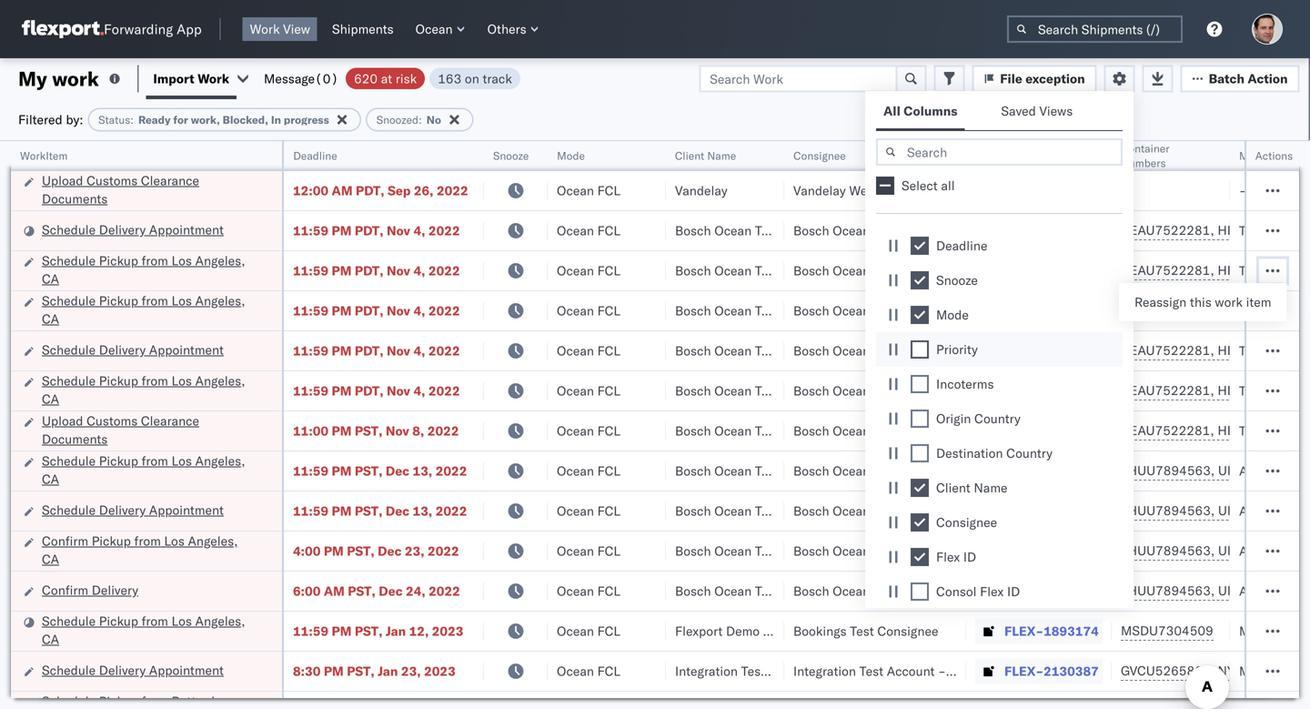 Task type: describe. For each thing, give the bounding box(es) containing it.
ceau7522281, hlxu6269489, for 3rd schedule delivery appointment link from the bottom
[[1122, 342, 1311, 358]]

upload for 12:00 am pdt, sep 26, 2022
[[42, 173, 83, 188]]

los for 1st schedule pickup from los angeles, ca link from the bottom
[[172, 613, 192, 629]]

track
[[483, 71, 512, 86]]

by:
[[66, 112, 83, 127]]

container numbers
[[1122, 142, 1170, 170]]

schedule pickup from los angeles, ca for third schedule pickup from los angeles, ca link from the bottom of the page
[[42, 373, 245, 407]]

4 11:59 pm pdt, nov 4, 2022 from the top
[[293, 343, 460, 359]]

on
[[465, 71, 480, 86]]

2 hlxu6269489, from the top
[[1218, 262, 1311, 278]]

in
[[271, 113, 281, 127]]

at
[[381, 71, 393, 86]]

confirm delivery link
[[42, 581, 138, 599]]

west
[[850, 183, 879, 198]]

4, for fourth schedule pickup from los angeles, ca link from the bottom
[[414, 303, 426, 319]]

blocked,
[[223, 113, 268, 127]]

select all
[[902, 178, 956, 193]]

11:00 pm pst, nov 8, 2022
[[293, 423, 459, 439]]

2 schedule pickup from los angeles, ca button from the top
[[42, 292, 259, 330]]

3 11:59 from the top
[[293, 303, 329, 319]]

uetu5238478 for confirm delivery
[[1219, 583, 1308, 599]]

1 ca from the top
[[42, 271, 59, 287]]

1 test123456 from the top
[[1240, 223, 1311, 239]]

angeles, for fourth schedule pickup from los angeles, ca link
[[195, 453, 245, 469]]

2 flex- from the top
[[1005, 463, 1044, 479]]

4, for 3rd schedule delivery appointment link from the bottom
[[414, 343, 426, 359]]

resize handle column header for mode button
[[645, 141, 666, 709]]

angeles, for third schedule pickup from los angeles, ca link from the bottom of the page
[[195, 373, 245, 389]]

numbers
[[1122, 156, 1167, 170]]

reassign
[[1135, 294, 1187, 310]]

1 schedule pickup from los angeles, ca link from the top
[[42, 252, 259, 288]]

23, for jan
[[401, 663, 421, 679]]

620 at risk
[[354, 71, 417, 86]]

confirm delivery button
[[42, 581, 138, 601]]

Search text field
[[877, 138, 1124, 166]]

1 fcl from the top
[[598, 183, 621, 198]]

2 ceau7522281, from the top
[[1122, 262, 1215, 278]]

11:00
[[293, 423, 329, 439]]

angeles, for the confirm pickup from los angeles, ca link
[[188, 533, 238, 549]]

7 fcl from the top
[[598, 423, 621, 439]]

5 11:59 from the top
[[293, 383, 329, 399]]

6 fcl from the top
[[598, 383, 621, 399]]

status : ready for work, blocked, in progress
[[98, 113, 329, 127]]

flex- for gvcu5265864,
[[1005, 663, 1044, 679]]

3 resize handle column header from the left
[[526, 141, 548, 709]]

origin country
[[937, 411, 1021, 427]]

10 fcl from the top
[[598, 543, 621, 559]]

customs for 11:00 pm pst, nov 8, 2022
[[87, 413, 138, 429]]

2023 for 8:30 pm pst, jan 23, 2023
[[424, 663, 456, 679]]

1 ocean fcl from the top
[[557, 183, 621, 198]]

11:59 pm pst, dec 13, 2022 for schedule pickup from los angeles, ca
[[293, 463, 467, 479]]

columns
[[904, 103, 958, 119]]

pst, down 11:59 pm pst, jan 12, 2023
[[347, 663, 375, 679]]

4 schedule delivery appointment button from the top
[[42, 661, 224, 681]]

4 schedule delivery appointment link from the top
[[42, 661, 224, 680]]

lhuu7894563, for confirm pickup from los angeles, ca
[[1122, 543, 1216, 559]]

ceau7522281, for fourth schedule pickup from los angeles, ca link from the bottom
[[1122, 302, 1215, 318]]

los for fourth schedule pickup from los angeles, ca link from the bottom
[[172, 293, 192, 309]]

container numbers button
[[1112, 137, 1213, 170]]

destination country
[[937, 445, 1053, 461]]

client name button
[[666, 145, 767, 163]]

2 schedule from the top
[[42, 253, 96, 269]]

11:59 pm pst, jan 12, 2023
[[293, 623, 464, 639]]

account
[[887, 663, 935, 679]]

mode inside button
[[557, 149, 585, 163]]

jan for 12,
[[386, 623, 406, 639]]

work view
[[250, 21, 310, 37]]

vandelay for vandelay west
[[794, 183, 846, 198]]

schedule pickup from los angeles, ca for 1st schedule pickup from los angeles, ca link from the bottom
[[42, 613, 245, 647]]

lhuu7894563, uetu5238478 for schedule pickup from los angeles, ca
[[1122, 462, 1308, 478]]

uetu5238478 for confirm pickup from los angeles, ca
[[1219, 543, 1308, 559]]

3 11:59 pm pdt, nov 4, 2022 from the top
[[293, 303, 460, 319]]

4 hlxu6269489, from the top
[[1218, 342, 1311, 358]]

6 ceau7522281, hlxu6269489, from the top
[[1122, 422, 1311, 438]]

4 flex- from the top
[[1005, 623, 1044, 639]]

1 appointment from the top
[[149, 222, 224, 238]]

mbl/mawb n button
[[1231, 145, 1311, 163]]

batch action button
[[1181, 65, 1300, 92]]

work,
[[191, 113, 220, 127]]

620
[[354, 71, 378, 86]]

4, for 1st schedule delivery appointment link from the top of the page
[[414, 223, 426, 239]]

pdt, for 2nd schedule delivery appointment button
[[355, 343, 384, 359]]

3 ocean fcl from the top
[[557, 263, 621, 279]]

: for status
[[130, 113, 134, 127]]

4 fcl from the top
[[598, 303, 621, 319]]

163
[[438, 71, 462, 86]]

from for fourth schedule pickup from los angeles, ca link from the bottom
[[142, 293, 168, 309]]

gvcu5265864, nyku9743990
[[1122, 663, 1308, 679]]

documents for 11:00 pm pst, nov 8, 2022
[[42, 431, 108, 447]]

flex-1846748
[[1005, 423, 1100, 439]]

1 1889466 from the top
[[1044, 463, 1100, 479]]

1 schedule delivery appointment link from the top
[[42, 221, 224, 239]]

4:00 pm pst, dec 23, 2022
[[293, 543, 459, 559]]

pst, down 4:00 pm pst, dec 23, 2022
[[348, 583, 376, 599]]

1 schedule from the top
[[42, 222, 96, 238]]

4 11:59 from the top
[[293, 343, 329, 359]]

deadline inside deadline button
[[293, 149, 337, 163]]

delivery for second schedule delivery appointment button from the bottom
[[99, 502, 146, 518]]

msdu7304509
[[1122, 623, 1214, 639]]

los for the confirm pickup from los angeles, ca link
[[164, 533, 185, 549]]

5 ocean fcl from the top
[[557, 343, 621, 359]]

forwarding app link
[[22, 20, 202, 38]]

bookings test consignee
[[794, 623, 939, 639]]

vandelay for vandelay
[[675, 183, 728, 198]]

uetu5238478 for schedule delivery appointment
[[1219, 503, 1308, 518]]

1 hlxu6269489, from the top
[[1218, 222, 1311, 238]]

3 schedule delivery appointment button from the top
[[42, 501, 224, 521]]

9 ocean fcl from the top
[[557, 503, 621, 519]]

12:00
[[293, 183, 329, 198]]

container
[[1122, 142, 1170, 155]]

demo
[[726, 623, 760, 639]]

priority
[[937, 341, 979, 357]]

8 11:59 from the top
[[293, 623, 329, 639]]

bookings
[[794, 623, 847, 639]]

file
[[1001, 71, 1023, 86]]

2 ceau7522281, hlxu6269489, from the top
[[1122, 262, 1311, 278]]

6 11:59 from the top
[[293, 463, 329, 479]]

actions
[[1256, 149, 1294, 163]]

snoozed : no
[[377, 113, 441, 127]]

2 fcl from the top
[[598, 223, 621, 239]]

2 4, from the top
[[414, 263, 426, 279]]

6 schedule from the top
[[42, 453, 96, 469]]

consol
[[937, 584, 977, 599]]

upload customs clearance documents button for 11:00 pm pst, nov 8, 2022
[[42, 412, 259, 450]]

for
[[173, 113, 188, 127]]

forwarding
[[104, 20, 173, 38]]

3 hlxu6269489, from the top
[[1218, 302, 1311, 318]]

my
[[18, 66, 47, 91]]

flex- for ceau7522281,
[[1005, 423, 1044, 439]]

1 vertical spatial id
[[964, 549, 977, 565]]

shipments link
[[325, 17, 401, 41]]

3 appointment from the top
[[149, 502, 224, 518]]

5 11:59 pm pdt, nov 4, 2022 from the top
[[293, 383, 460, 399]]

2 schedule pickup from los angeles, ca link from the top
[[42, 292, 259, 328]]

lagerfeld
[[977, 663, 1031, 679]]

11 fcl from the top
[[598, 583, 621, 599]]

8:30
[[293, 663, 321, 679]]

6:00 am pst, dec 24, 2022
[[293, 583, 460, 599]]

abcdefg78 for confirm delivery
[[1240, 583, 1311, 599]]

origin
[[937, 411, 972, 427]]

message (0)
[[264, 71, 339, 86]]

maeu97361
[[1240, 623, 1311, 639]]

10 ocean fcl from the top
[[557, 543, 621, 559]]

--
[[1240, 183, 1256, 198]]

risk
[[396, 71, 417, 86]]

8 fcl from the top
[[598, 463, 621, 479]]

upload customs clearance documents link for 11:00
[[42, 412, 259, 448]]

1 schedule pickup from los angeles, ca button from the top
[[42, 252, 259, 290]]

2 appointment from the top
[[149, 342, 224, 358]]

schedule delivery appointment for 4th schedule delivery appointment link
[[42, 662, 224, 678]]

ceau7522281, hlxu6269489, for fourth schedule pickup from los angeles, ca link from the bottom
[[1122, 302, 1311, 318]]

5 test123456 from the top
[[1240, 383, 1311, 399]]

2 1889466 from the top
[[1044, 583, 1100, 599]]

lhuu7894563, uetu5238478 for confirm pickup from los angeles, ca
[[1122, 543, 1308, 559]]

7 ocean fcl from the top
[[557, 423, 621, 439]]

6:00
[[293, 583, 321, 599]]

2 schedule delivery appointment link from the top
[[42, 341, 224, 359]]

consignee down destination at the bottom right
[[937, 514, 998, 530]]

4 ca from the top
[[42, 471, 59, 487]]

clearance for 11:00 pm pst, nov 8, 2022
[[141, 413, 199, 429]]

3 schedule pickup from los angeles, ca link from the top
[[42, 372, 259, 408]]

4 appointment from the top
[[149, 662, 224, 678]]

3 fcl from the top
[[598, 263, 621, 279]]

9 resize handle column header from the left
[[1278, 141, 1300, 709]]

dec for schedule delivery appointment
[[386, 503, 410, 519]]

4 schedule pickup from los angeles, ca button from the top
[[42, 452, 259, 490]]

from for the confirm pickup from los angeles, ca link
[[134, 533, 161, 549]]

schedule delivery appointment for second schedule delivery appointment link from the bottom of the page
[[42, 502, 224, 518]]

flex-1893174
[[1005, 623, 1100, 639]]

upload customs clearance documents for 11:00 pm pst, nov 8, 2022
[[42, 413, 199, 447]]

12 ocean fcl from the top
[[557, 623, 621, 639]]

6 hlxu6269489, from the top
[[1218, 422, 1311, 438]]

saved views button
[[995, 95, 1085, 130]]

24,
[[406, 583, 426, 599]]

snoozed
[[377, 113, 419, 127]]

upload for 11:00 pm pst, nov 8, 2022
[[42, 413, 83, 429]]

deadline button
[[284, 145, 466, 163]]

6 ca from the top
[[42, 631, 59, 647]]

5 schedule pickup from los angeles, ca button from the top
[[42, 612, 259, 650]]

1 horizontal spatial client name
[[937, 480, 1008, 496]]

4 test123456 from the top
[[1240, 343, 1311, 359]]

6 ocean fcl from the top
[[557, 383, 621, 399]]

pickup inside confirm pickup from los angeles, ca
[[92, 533, 131, 549]]

resize handle column header for client name button
[[763, 141, 785, 709]]

1 11:59 pm pdt, nov 4, 2022 from the top
[[293, 223, 460, 239]]

app
[[177, 20, 202, 38]]

import work
[[153, 71, 229, 86]]

pst, up 8:30 pm pst, jan 23, 2023
[[355, 623, 383, 639]]

others button
[[480, 17, 547, 41]]

2 ca from the top
[[42, 311, 59, 327]]

batch
[[1210, 71, 1245, 86]]

3 test123456 from the top
[[1240, 303, 1311, 319]]

name inside client name button
[[708, 149, 737, 163]]

3 schedule delivery appointment link from the top
[[42, 501, 224, 519]]

(0)
[[315, 71, 339, 86]]

my work
[[18, 66, 99, 91]]

mode button
[[548, 145, 648, 163]]

angeles, for 1st schedule pickup from los angeles, ca link from the bottom
[[195, 613, 245, 629]]

: for snoozed
[[419, 113, 422, 127]]

dec for confirm pickup from los angeles, ca
[[378, 543, 402, 559]]

saved views
[[1002, 103, 1074, 119]]

3 schedule from the top
[[42, 293, 96, 309]]

message
[[264, 71, 315, 86]]

all columns button
[[877, 95, 965, 130]]

nyku9743990
[[1219, 663, 1308, 679]]

3 ca from the top
[[42, 391, 59, 407]]

import work button
[[153, 71, 229, 86]]

1 vertical spatial flex id
[[937, 549, 977, 565]]

abcdefg78 for schedule pickup from los angeles, ca
[[1240, 463, 1311, 479]]

consignee inside button
[[794, 149, 846, 163]]

schedule delivery appointment for 3rd schedule delivery appointment link from the bottom
[[42, 342, 224, 358]]

4:00
[[293, 543, 321, 559]]

exception
[[1026, 71, 1086, 86]]

4 schedule pickup from los angeles, ca link from the top
[[42, 452, 259, 488]]

upload customs clearance documents for 12:00 am pdt, sep 26, 2022
[[42, 173, 199, 207]]

1 11:59 from the top
[[293, 223, 329, 239]]

7 11:59 from the top
[[293, 503, 329, 519]]

confirm for confirm pickup from los angeles, ca
[[42, 533, 88, 549]]

consignee up account
[[878, 623, 939, 639]]

select
[[902, 178, 938, 193]]



Task type: locate. For each thing, give the bounding box(es) containing it.
: left ready on the left of the page
[[130, 113, 134, 127]]

9 schedule from the top
[[42, 662, 96, 678]]

angeles, for 5th schedule pickup from los angeles, ca link from the bottom of the page
[[195, 253, 245, 269]]

0 vertical spatial confirm
[[42, 533, 88, 549]]

5 fcl from the top
[[598, 343, 621, 359]]

1 vertical spatial country
[[1007, 445, 1053, 461]]

confirm pickup from los angeles, ca link
[[42, 532, 259, 569]]

1 vertical spatial snooze
[[937, 272, 979, 288]]

1 vertical spatial deadline
[[937, 238, 988, 254]]

flex-1893174 button
[[976, 619, 1103, 644], [976, 619, 1103, 644]]

0 vertical spatial upload customs clearance documents button
[[42, 172, 259, 210]]

all
[[942, 178, 956, 193]]

mbl/mawb n
[[1240, 149, 1311, 163]]

customs for 12:00 am pdt, sep 26, 2022
[[87, 173, 138, 188]]

lhuu7894563, for schedule delivery appointment
[[1122, 503, 1216, 518]]

confirm inside confirm pickup from los angeles, ca
[[42, 533, 88, 549]]

5 flex- from the top
[[1005, 663, 1044, 679]]

fcl
[[598, 183, 621, 198], [598, 223, 621, 239], [598, 263, 621, 279], [598, 303, 621, 319], [598, 343, 621, 359], [598, 383, 621, 399], [598, 423, 621, 439], [598, 463, 621, 479], [598, 503, 621, 519], [598, 543, 621, 559], [598, 583, 621, 599], [598, 623, 621, 639], [598, 663, 621, 679]]

0 vertical spatial upload
[[42, 173, 83, 188]]

ceau7522281,
[[1122, 222, 1215, 238], [1122, 262, 1215, 278], [1122, 302, 1215, 318], [1122, 342, 1215, 358], [1122, 382, 1215, 398], [1122, 422, 1215, 438]]

2 abcdefg78 from the top
[[1240, 503, 1311, 519]]

dec down "11:00 pm pst, nov 8, 2022"
[[386, 463, 410, 479]]

3 schedule pickup from los angeles, ca button from the top
[[42, 372, 259, 410]]

1 lhuu7894563, uetu5238478 from the top
[[1122, 462, 1308, 478]]

0 horizontal spatial work
[[198, 71, 229, 86]]

flex- up 'flex-1893174'
[[1005, 583, 1044, 599]]

12:00 am pdt, sep 26, 2022
[[293, 183, 469, 198]]

8 schedule from the top
[[42, 613, 96, 629]]

1 horizontal spatial vandelay
[[794, 183, 846, 198]]

4 schedule from the top
[[42, 342, 96, 358]]

0 vertical spatial 23,
[[405, 543, 425, 559]]

dec for confirm delivery
[[379, 583, 403, 599]]

schedule pickup from los angeles, ca for 5th schedule pickup from los angeles, ca link from the bottom of the page
[[42, 253, 245, 287]]

2 vertical spatial id
[[1008, 584, 1021, 599]]

upload customs clearance documents button for 12:00 am pdt, sep 26, 2022
[[42, 172, 259, 210]]

maeu94084
[[1240, 663, 1311, 679]]

1 horizontal spatial work
[[250, 21, 280, 37]]

bosch
[[675, 223, 712, 239], [794, 223, 830, 239], [675, 263, 712, 279], [794, 263, 830, 279], [675, 303, 712, 319], [794, 303, 830, 319], [675, 343, 712, 359], [794, 343, 830, 359], [675, 383, 712, 399], [794, 383, 830, 399], [675, 423, 712, 439], [794, 423, 830, 439], [675, 463, 712, 479], [794, 463, 830, 479], [675, 503, 712, 519], [794, 503, 830, 519], [675, 543, 712, 559], [794, 543, 830, 559], [675, 583, 712, 599], [794, 583, 830, 599]]

snooze
[[493, 149, 529, 163], [937, 272, 979, 288]]

1 vertical spatial client name
[[937, 480, 1008, 496]]

1 vertical spatial flex-1889466
[[1005, 583, 1100, 599]]

abcdefg78 for confirm pickup from los angeles, ca
[[1240, 543, 1311, 559]]

0 vertical spatial 11:59 pm pst, dec 13, 2022
[[293, 463, 467, 479]]

0 vertical spatial 1889466
[[1044, 463, 1100, 479]]

5 4, from the top
[[414, 383, 426, 399]]

flex id inside button
[[976, 149, 1010, 163]]

0 horizontal spatial name
[[708, 149, 737, 163]]

work up by:
[[52, 66, 99, 91]]

1 confirm from the top
[[42, 533, 88, 549]]

los for 5th schedule pickup from los angeles, ca link from the bottom of the page
[[172, 253, 192, 269]]

1 : from the left
[[130, 113, 134, 127]]

lhuu7894563, for confirm delivery
[[1122, 583, 1216, 599]]

1 vertical spatial upload
[[42, 413, 83, 429]]

7 resize handle column header from the left
[[1091, 141, 1112, 709]]

1 vertical spatial documents
[[42, 431, 108, 447]]

flex-1889466 button
[[976, 458, 1103, 484], [976, 458, 1103, 484], [976, 579, 1103, 604], [976, 579, 1103, 604]]

action
[[1248, 71, 1289, 86]]

23, down 12, on the bottom left
[[401, 663, 421, 679]]

0 vertical spatial customs
[[87, 173, 138, 188]]

0 vertical spatial id
[[999, 149, 1010, 163]]

flexport. image
[[22, 20, 104, 38]]

11 ocean fcl from the top
[[557, 583, 621, 599]]

schedule pickup from los angeles, ca for fourth schedule pickup from los angeles, ca link from the bottom
[[42, 293, 245, 327]]

5 schedule pickup from los angeles, ca from the top
[[42, 613, 245, 647]]

name
[[708, 149, 737, 163], [974, 480, 1008, 496]]

1 clearance from the top
[[141, 173, 199, 188]]

0 vertical spatial client
[[675, 149, 705, 163]]

1 vertical spatial jan
[[378, 663, 398, 679]]

incoterms
[[937, 376, 995, 392]]

confirm delivery
[[42, 582, 138, 598]]

2 confirm from the top
[[42, 582, 88, 598]]

1 abcdefg78 from the top
[[1240, 463, 1311, 479]]

karl
[[950, 663, 973, 679]]

1 vertical spatial client
[[937, 480, 971, 496]]

4 ceau7522281, hlxu6269489, from the top
[[1122, 342, 1311, 358]]

12 fcl from the top
[[598, 623, 621, 639]]

1 vertical spatial flex
[[937, 549, 961, 565]]

1889466 up 1893174 on the bottom right of the page
[[1044, 583, 1100, 599]]

1 horizontal spatial name
[[974, 480, 1008, 496]]

0 vertical spatial 2023
[[432, 623, 464, 639]]

jan left 12, on the bottom left
[[386, 623, 406, 639]]

uetu5238478 for schedule pickup from los angeles, ca
[[1219, 462, 1308, 478]]

vandelay left the west
[[794, 183, 846, 198]]

1 vertical spatial 23,
[[401, 663, 421, 679]]

los for fourth schedule pickup from los angeles, ca link
[[172, 453, 192, 469]]

flex-2130387
[[1005, 663, 1100, 679]]

13 ocean fcl from the top
[[557, 663, 621, 679]]

ceau7522281, hlxu6269489, for third schedule pickup from los angeles, ca link from the bottom of the page
[[1122, 382, 1311, 398]]

None checkbox
[[911, 237, 929, 255], [911, 271, 929, 289], [911, 306, 929, 324], [911, 410, 929, 428], [911, 444, 929, 462], [911, 479, 929, 497], [911, 513, 929, 532], [911, 237, 929, 255], [911, 271, 929, 289], [911, 306, 929, 324], [911, 410, 929, 428], [911, 444, 929, 462], [911, 479, 929, 497], [911, 513, 929, 532]]

pst, up 4:00 pm pst, dec 23, 2022
[[355, 503, 383, 519]]

11:59 pm pst, dec 13, 2022
[[293, 463, 467, 479], [293, 503, 467, 519]]

2130387
[[1044, 663, 1100, 679]]

1 vertical spatial 1889466
[[1044, 583, 1100, 599]]

flex id down saved
[[976, 149, 1010, 163]]

from inside confirm pickup from los angeles, ca
[[134, 533, 161, 549]]

0 vertical spatial country
[[975, 411, 1021, 427]]

confirm pickup from los angeles, ca button
[[42, 532, 259, 570]]

am for pst,
[[324, 583, 345, 599]]

client inside button
[[675, 149, 705, 163]]

23, up 24,
[[405, 543, 425, 559]]

delivery for 1st schedule delivery appointment button
[[99, 222, 146, 238]]

flex-1889466 down flex-1846748
[[1005, 463, 1100, 479]]

progress
[[284, 113, 329, 127]]

1 flex- from the top
[[1005, 423, 1044, 439]]

1 schedule delivery appointment button from the top
[[42, 221, 224, 241]]

1 vertical spatial confirm
[[42, 582, 88, 598]]

1 horizontal spatial work
[[1216, 294, 1244, 310]]

2 upload from the top
[[42, 413, 83, 429]]

3 lhuu7894563, from the top
[[1122, 543, 1216, 559]]

1 vertical spatial work
[[198, 71, 229, 86]]

2023 right 12, on the bottom left
[[432, 623, 464, 639]]

work left view
[[250, 21, 280, 37]]

deadline down all
[[937, 238, 988, 254]]

0 vertical spatial upload customs clearance documents
[[42, 173, 199, 207]]

2022
[[437, 183, 469, 198], [429, 223, 460, 239], [429, 263, 460, 279], [429, 303, 460, 319], [429, 343, 460, 359], [429, 383, 460, 399], [428, 423, 459, 439], [436, 463, 467, 479], [436, 503, 467, 519], [428, 543, 459, 559], [429, 583, 460, 599]]

resize handle column header
[[260, 141, 282, 709], [462, 141, 484, 709], [526, 141, 548, 709], [645, 141, 666, 709], [763, 141, 785, 709], [945, 141, 967, 709], [1091, 141, 1112, 709], [1209, 141, 1231, 709], [1278, 141, 1300, 709]]

4 schedule delivery appointment from the top
[[42, 662, 224, 678]]

client name
[[675, 149, 737, 163], [937, 480, 1008, 496]]

4 schedule pickup from los angeles, ca from the top
[[42, 453, 245, 487]]

pdt,
[[356, 183, 385, 198], [355, 223, 384, 239], [355, 263, 384, 279], [355, 303, 384, 319], [355, 343, 384, 359], [355, 383, 384, 399]]

view
[[283, 21, 310, 37]]

resize handle column header for deadline button
[[462, 141, 484, 709]]

2023 for 11:59 pm pst, jan 12, 2023
[[432, 623, 464, 639]]

reassign this work item
[[1135, 294, 1272, 310]]

integration test account - karl lagerfeld
[[794, 663, 1031, 679]]

8 resize handle column header from the left
[[1209, 141, 1231, 709]]

1889466 down 1846748
[[1044, 463, 1100, 479]]

work right this
[[1216, 294, 1244, 310]]

workitem
[[20, 149, 68, 163]]

flex- down 'flex-1893174'
[[1005, 663, 1044, 679]]

3 ceau7522281, from the top
[[1122, 302, 1215, 318]]

flexport
[[675, 623, 723, 639]]

dec left 24,
[[379, 583, 403, 599]]

4 4, from the top
[[414, 343, 426, 359]]

ca inside confirm pickup from los angeles, ca
[[42, 551, 59, 567]]

1 documents from the top
[[42, 191, 108, 207]]

country for origin country
[[975, 411, 1021, 427]]

2 schedule pickup from los angeles, ca from the top
[[42, 293, 245, 327]]

2 : from the left
[[419, 113, 422, 127]]

flex id up consol
[[937, 549, 977, 565]]

0 horizontal spatial vandelay
[[675, 183, 728, 198]]

23, for dec
[[405, 543, 425, 559]]

pm
[[332, 223, 352, 239], [332, 263, 352, 279], [332, 303, 352, 319], [332, 343, 352, 359], [332, 383, 352, 399], [332, 423, 352, 439], [332, 463, 352, 479], [332, 503, 352, 519], [324, 543, 344, 559], [332, 623, 352, 639], [324, 663, 344, 679]]

schedule delivery appointment for 1st schedule delivery appointment link from the top of the page
[[42, 222, 224, 238]]

id up consol flex id
[[964, 549, 977, 565]]

los for third schedule pickup from los angeles, ca link from the bottom of the page
[[172, 373, 192, 389]]

1 vertical spatial 11:59 pm pst, dec 13, 2022
[[293, 503, 467, 519]]

dec up the 6:00 am pst, dec 24, 2022
[[378, 543, 402, 559]]

consignee button
[[785, 145, 949, 163]]

2 vertical spatial flex
[[981, 584, 1004, 599]]

upload customs clearance documents link for 12:00
[[42, 172, 259, 208]]

4 ocean fcl from the top
[[557, 303, 621, 319]]

country down flex-1846748
[[1007, 445, 1053, 461]]

3 lhuu7894563, uetu5238478 from the top
[[1122, 543, 1308, 559]]

lhuu7894563, uetu5238478 for schedule delivery appointment
[[1122, 503, 1308, 518]]

163 on track
[[438, 71, 512, 86]]

flex-1889466 up 'flex-1893174'
[[1005, 583, 1100, 599]]

gvcu5265864,
[[1122, 663, 1215, 679]]

5 schedule pickup from los angeles, ca link from the top
[[42, 612, 259, 649]]

id inside button
[[999, 149, 1010, 163]]

0 vertical spatial am
[[332, 183, 353, 198]]

2 schedule delivery appointment button from the top
[[42, 341, 224, 361]]

1 horizontal spatial client
[[937, 480, 971, 496]]

flex id button
[[967, 145, 1094, 163]]

pst, up the 6:00 am pst, dec 24, 2022
[[347, 543, 375, 559]]

delivery for confirm delivery "button"
[[92, 582, 138, 598]]

resize handle column header for consignee button
[[945, 141, 967, 709]]

resize handle column header for flex id button on the top right
[[1091, 141, 1112, 709]]

Search Work text field
[[699, 65, 898, 92]]

lhuu7894563, uetu5238478 for confirm delivery
[[1122, 583, 1308, 599]]

ocean fcl
[[557, 183, 621, 198], [557, 223, 621, 239], [557, 263, 621, 279], [557, 303, 621, 319], [557, 343, 621, 359], [557, 383, 621, 399], [557, 423, 621, 439], [557, 463, 621, 479], [557, 503, 621, 519], [557, 543, 621, 559], [557, 583, 621, 599], [557, 623, 621, 639], [557, 663, 621, 679]]

flexport demo consignee
[[675, 623, 825, 639]]

from for fourth schedule pickup from los angeles, ca link
[[142, 453, 168, 469]]

resize handle column header for container numbers button
[[1209, 141, 1231, 709]]

0 vertical spatial jan
[[386, 623, 406, 639]]

2 clearance from the top
[[141, 413, 199, 429]]

angeles, for fourth schedule pickup from los angeles, ca link from the bottom
[[195, 293, 245, 309]]

1 flex-1889466 from the top
[[1005, 463, 1100, 479]]

0 horizontal spatial snooze
[[493, 149, 529, 163]]

1846748
[[1044, 423, 1100, 439]]

0 vertical spatial name
[[708, 149, 737, 163]]

2 flex-1889466 from the top
[[1005, 583, 1100, 599]]

from for 1st schedule pickup from los angeles, ca link from the bottom
[[142, 613, 168, 629]]

dec
[[386, 463, 410, 479], [386, 503, 410, 519], [378, 543, 402, 559], [379, 583, 403, 599]]

6 ceau7522281, from the top
[[1122, 422, 1215, 438]]

jan down 11:59 pm pst, jan 12, 2023
[[378, 663, 398, 679]]

test123456
[[1240, 223, 1311, 239], [1240, 263, 1311, 279], [1240, 303, 1311, 319], [1240, 343, 1311, 359], [1240, 383, 1311, 399], [1240, 423, 1311, 439]]

mbl/mawb
[[1240, 149, 1303, 163]]

country for destination country
[[1007, 445, 1053, 461]]

id up 'flex-1893174'
[[1008, 584, 1021, 599]]

2 vandelay from the left
[[794, 183, 846, 198]]

work
[[52, 66, 99, 91], [1216, 294, 1244, 310]]

11:59
[[293, 223, 329, 239], [293, 263, 329, 279], [293, 303, 329, 319], [293, 343, 329, 359], [293, 383, 329, 399], [293, 463, 329, 479], [293, 503, 329, 519], [293, 623, 329, 639]]

ceau7522281, for 1st schedule delivery appointment link from the top of the page
[[1122, 222, 1215, 238]]

abcdefg78 for schedule delivery appointment
[[1240, 503, 1311, 519]]

sep
[[388, 183, 411, 198]]

2 lhuu7894563, uetu5238478 from the top
[[1122, 503, 1308, 518]]

work right import
[[198, 71, 229, 86]]

: left no
[[419, 113, 422, 127]]

0 vertical spatial deadline
[[293, 149, 337, 163]]

1 horizontal spatial mode
[[937, 307, 969, 323]]

Search Shipments (/) text field
[[1008, 15, 1183, 43]]

0 vertical spatial work
[[52, 66, 99, 91]]

3 schedule pickup from los angeles, ca from the top
[[42, 373, 245, 407]]

from for 5th schedule pickup from los angeles, ca link from the bottom of the page
[[142, 253, 168, 269]]

item
[[1247, 294, 1272, 310]]

destination
[[937, 445, 1004, 461]]

5 hlxu6269489, from the top
[[1218, 382, 1311, 398]]

flex-1846748 button
[[976, 418, 1103, 444], [976, 418, 1103, 444]]

1 13, from the top
[[413, 463, 433, 479]]

None checkbox
[[877, 177, 895, 195], [911, 340, 929, 359], [911, 375, 929, 393], [911, 548, 929, 566], [911, 583, 929, 601], [877, 177, 895, 195], [911, 340, 929, 359], [911, 375, 929, 393], [911, 548, 929, 566], [911, 583, 929, 601]]

2 ocean fcl from the top
[[557, 223, 621, 239]]

1 vertical spatial work
[[1216, 294, 1244, 310]]

1 vertical spatial clearance
[[141, 413, 199, 429]]

from
[[142, 253, 168, 269], [142, 293, 168, 309], [142, 373, 168, 389], [142, 453, 168, 469], [134, 533, 161, 549], [142, 613, 168, 629]]

snooze down track
[[493, 149, 529, 163]]

3 abcdefg78 from the top
[[1240, 543, 1311, 559]]

delivery for 1st schedule delivery appointment button from the bottom
[[99, 662, 146, 678]]

4 abcdefg78 from the top
[[1240, 583, 1311, 599]]

0 vertical spatial work
[[250, 21, 280, 37]]

0 vertical spatial flex-1889466
[[1005, 463, 1100, 479]]

0 vertical spatial 13,
[[413, 463, 433, 479]]

1 horizontal spatial snooze
[[937, 272, 979, 288]]

id down saved
[[999, 149, 1010, 163]]

0 vertical spatial mode
[[557, 149, 585, 163]]

0 vertical spatial upload customs clearance documents link
[[42, 172, 259, 208]]

1 horizontal spatial deadline
[[937, 238, 988, 254]]

pst, left 8,
[[355, 423, 383, 439]]

file exception
[[1001, 71, 1086, 86]]

2 upload customs clearance documents from the top
[[42, 413, 199, 447]]

work
[[250, 21, 280, 37], [198, 71, 229, 86]]

0 horizontal spatial client name
[[675, 149, 737, 163]]

am right 6:00
[[324, 583, 345, 599]]

26,
[[414, 183, 434, 198]]

upload customs clearance documents
[[42, 173, 199, 207], [42, 413, 199, 447]]

ocean inside button
[[416, 21, 453, 37]]

client name inside button
[[675, 149, 737, 163]]

0 vertical spatial documents
[[42, 191, 108, 207]]

schedule delivery appointment link
[[42, 221, 224, 239], [42, 341, 224, 359], [42, 501, 224, 519], [42, 661, 224, 680]]

11:59 pm pdt, nov 4, 2022
[[293, 223, 460, 239], [293, 263, 460, 279], [293, 303, 460, 319], [293, 343, 460, 359], [293, 383, 460, 399]]

13, down 8,
[[413, 463, 433, 479]]

snooze up priority
[[937, 272, 979, 288]]

1 upload customs clearance documents button from the top
[[42, 172, 259, 210]]

am right 12:00
[[332, 183, 353, 198]]

am
[[332, 183, 353, 198], [324, 583, 345, 599]]

1893174
[[1044, 623, 1100, 639]]

13 fcl from the top
[[598, 663, 621, 679]]

0 vertical spatial flex
[[976, 149, 996, 163]]

pdt, for 1st schedule delivery appointment button
[[355, 223, 384, 239]]

documents for 12:00 am pdt, sep 26, 2022
[[42, 191, 108, 207]]

flex
[[976, 149, 996, 163], [937, 549, 961, 565], [981, 584, 1004, 599]]

deadline up 12:00
[[293, 149, 337, 163]]

clearance for 12:00 am pdt, sep 26, 2022
[[141, 173, 199, 188]]

file exception button
[[973, 65, 1098, 92], [973, 65, 1098, 92]]

bosch ocean test
[[675, 223, 780, 239], [794, 223, 898, 239], [675, 263, 780, 279], [794, 263, 898, 279], [675, 303, 780, 319], [794, 303, 898, 319], [675, 343, 780, 359], [794, 343, 898, 359], [675, 383, 780, 399], [794, 383, 898, 399], [675, 423, 780, 439], [794, 423, 898, 439], [675, 463, 780, 479], [794, 463, 898, 479], [675, 503, 780, 519], [794, 503, 898, 519], [675, 543, 780, 559], [794, 543, 898, 559], [675, 583, 780, 599], [794, 583, 898, 599]]

angeles, inside confirm pickup from los angeles, ca
[[188, 533, 238, 549]]

others
[[488, 21, 527, 37]]

2 upload customs clearance documents link from the top
[[42, 412, 259, 448]]

2 test123456 from the top
[[1240, 263, 1311, 279]]

flex inside button
[[976, 149, 996, 163]]

consol flex id
[[937, 584, 1021, 599]]

1 vertical spatial 2023
[[424, 663, 456, 679]]

id
[[999, 149, 1010, 163], [964, 549, 977, 565], [1008, 584, 1021, 599]]

0 horizontal spatial mode
[[557, 149, 585, 163]]

0 horizontal spatial deadline
[[293, 149, 337, 163]]

mode
[[557, 149, 585, 163], [937, 307, 969, 323]]

resize handle column header for workitem button
[[260, 141, 282, 709]]

all columns
[[884, 103, 958, 119]]

5 schedule from the top
[[42, 373, 96, 389]]

1 vertical spatial upload customs clearance documents link
[[42, 412, 259, 448]]

schedule pickup from los angeles, ca for fourth schedule pickup from los angeles, ca link
[[42, 453, 245, 487]]

confirm inside "link"
[[42, 582, 88, 598]]

am for pdt,
[[332, 183, 353, 198]]

1 vertical spatial name
[[974, 480, 1008, 496]]

pdt, for third schedule pickup from los angeles, ca button
[[355, 383, 384, 399]]

4 lhuu7894563, uetu5238478 from the top
[[1122, 583, 1308, 599]]

0 vertical spatial clearance
[[141, 173, 199, 188]]

delivery for 2nd schedule delivery appointment button
[[99, 342, 146, 358]]

jan for 23,
[[378, 663, 398, 679]]

work view link
[[243, 17, 318, 41]]

1 vertical spatial upload customs clearance documents
[[42, 413, 199, 447]]

2 11:59 pm pdt, nov 4, 2022 from the top
[[293, 263, 460, 279]]

3 uetu5238478 from the top
[[1219, 543, 1308, 559]]

delivery inside "link"
[[92, 582, 138, 598]]

ceau7522281, hlxu6269489, for 1st schedule delivery appointment link from the top of the page
[[1122, 222, 1311, 238]]

no
[[427, 113, 441, 127]]

7 schedule from the top
[[42, 502, 96, 518]]

0 vertical spatial snooze
[[493, 149, 529, 163]]

consignee up 'vandelay west'
[[794, 149, 846, 163]]

ceau7522281, for third schedule pickup from los angeles, ca link from the bottom of the page
[[1122, 382, 1215, 398]]

from for third schedule pickup from los angeles, ca link from the bottom of the page
[[142, 373, 168, 389]]

0 vertical spatial flex id
[[976, 149, 1010, 163]]

los inside confirm pickup from los angeles, ca
[[164, 533, 185, 549]]

0 vertical spatial client name
[[675, 149, 737, 163]]

1 vertical spatial upload customs clearance documents button
[[42, 412, 259, 450]]

4, for third schedule pickup from los angeles, ca link from the bottom of the page
[[414, 383, 426, 399]]

11:59 pm pst, dec 13, 2022 up 4:00 pm pst, dec 23, 2022
[[293, 503, 467, 519]]

vandelay down client name button
[[675, 183, 728, 198]]

6 test123456 from the top
[[1240, 423, 1311, 439]]

1 vertical spatial mode
[[937, 307, 969, 323]]

dec for schedule pickup from los angeles, ca
[[386, 463, 410, 479]]

import
[[153, 71, 194, 86]]

1 schedule pickup from los angeles, ca from the top
[[42, 253, 245, 287]]

1 vertical spatial 13,
[[413, 503, 433, 519]]

1 vertical spatial am
[[324, 583, 345, 599]]

4 ceau7522281, from the top
[[1122, 342, 1215, 358]]

0 horizontal spatial :
[[130, 113, 134, 127]]

13, for schedule pickup from los angeles, ca
[[413, 463, 433, 479]]

11:59 pm pst, dec 13, 2022 down "11:00 pm pst, nov 8, 2022"
[[293, 463, 467, 479]]

pdt, for 2nd schedule pickup from los angeles, ca button from the top
[[355, 303, 384, 319]]

13,
[[413, 463, 433, 479], [413, 503, 433, 519]]

2 documents from the top
[[42, 431, 108, 447]]

13, up 4:00 pm pst, dec 23, 2022
[[413, 503, 433, 519]]

vandelay
[[675, 183, 728, 198], [794, 183, 846, 198]]

lhuu7894563, for schedule pickup from los angeles, ca
[[1122, 462, 1216, 478]]

3 4, from the top
[[414, 303, 426, 319]]

upload customs clearance documents link
[[42, 172, 259, 208], [42, 412, 259, 448]]

pst, down "11:00 pm pst, nov 8, 2022"
[[355, 463, 383, 479]]

8:30 pm pst, jan 23, 2023
[[293, 663, 456, 679]]

2 11:59 from the top
[[293, 263, 329, 279]]

confirm up confirm delivery
[[42, 533, 88, 549]]

1 vertical spatial customs
[[87, 413, 138, 429]]

13, for schedule delivery appointment
[[413, 503, 433, 519]]

confirm down confirm pickup from los angeles, ca
[[42, 582, 88, 598]]

8 ocean fcl from the top
[[557, 463, 621, 479]]

0 horizontal spatial work
[[52, 66, 99, 91]]

flex- up the lagerfeld
[[1005, 623, 1044, 639]]

3 schedule delivery appointment from the top
[[42, 502, 224, 518]]

flex- up destination country
[[1005, 423, 1044, 439]]

8,
[[413, 423, 425, 439]]

0 horizontal spatial client
[[675, 149, 705, 163]]

:
[[130, 113, 134, 127], [419, 113, 422, 127]]

saved
[[1002, 103, 1037, 119]]

ceau7522281, for 3rd schedule delivery appointment link from the bottom
[[1122, 342, 1215, 358]]

4 lhuu7894563, from the top
[[1122, 583, 1216, 599]]

dec up 4:00 pm pst, dec 23, 2022
[[386, 503, 410, 519]]

n
[[1306, 149, 1311, 163]]

confirm pickup from los angeles, ca
[[42, 533, 238, 567]]

batch action
[[1210, 71, 1289, 86]]

all
[[884, 103, 901, 119]]

flex- down destination country
[[1005, 463, 1044, 479]]

4 uetu5238478 from the top
[[1219, 583, 1308, 599]]

9 fcl from the top
[[598, 503, 621, 519]]

1 horizontal spatial :
[[419, 113, 422, 127]]

11:59 pm pst, dec 13, 2022 for schedule delivery appointment
[[293, 503, 467, 519]]

clearance
[[141, 173, 199, 188], [141, 413, 199, 429]]

5 ca from the top
[[42, 551, 59, 567]]

consignee up integration
[[764, 623, 825, 639]]

schedule pickup from los angeles, ca
[[42, 253, 245, 287], [42, 293, 245, 327], [42, 373, 245, 407], [42, 453, 245, 487], [42, 613, 245, 647]]

confirm for confirm delivery
[[42, 582, 88, 598]]

country up destination country
[[975, 411, 1021, 427]]

2023 down 12, on the bottom left
[[424, 663, 456, 679]]



Task type: vqa. For each thing, say whether or not it's contained in the screenshot.
4th Schedule Pickup from Los Angeles, CA button from the top's 'Schedule'
no



